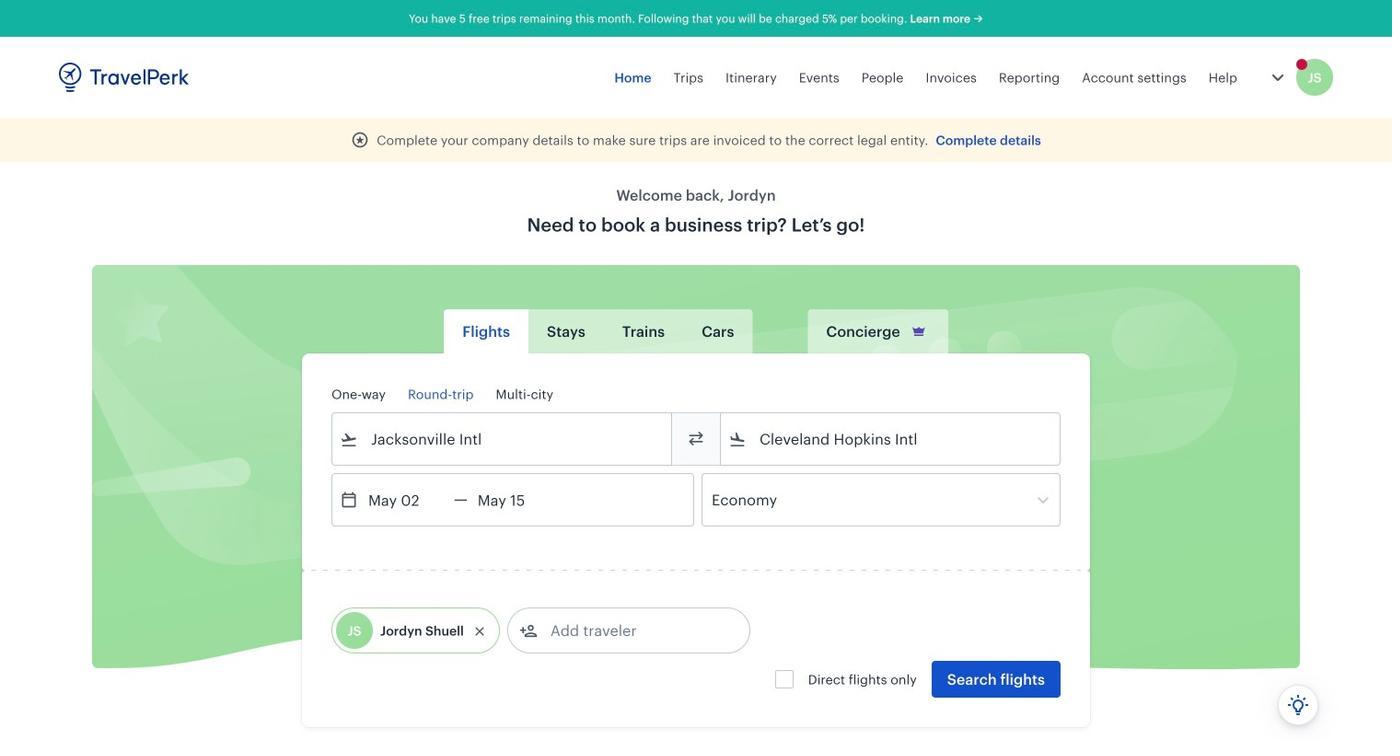 Task type: vqa. For each thing, say whether or not it's contained in the screenshot.
To "search field"
yes



Task type: locate. For each thing, give the bounding box(es) containing it.
Add traveler search field
[[538, 616, 729, 646]]

From search field
[[358, 425, 648, 454]]

Return text field
[[468, 474, 564, 526]]

Depart text field
[[358, 474, 454, 526]]

To search field
[[747, 425, 1036, 454]]



